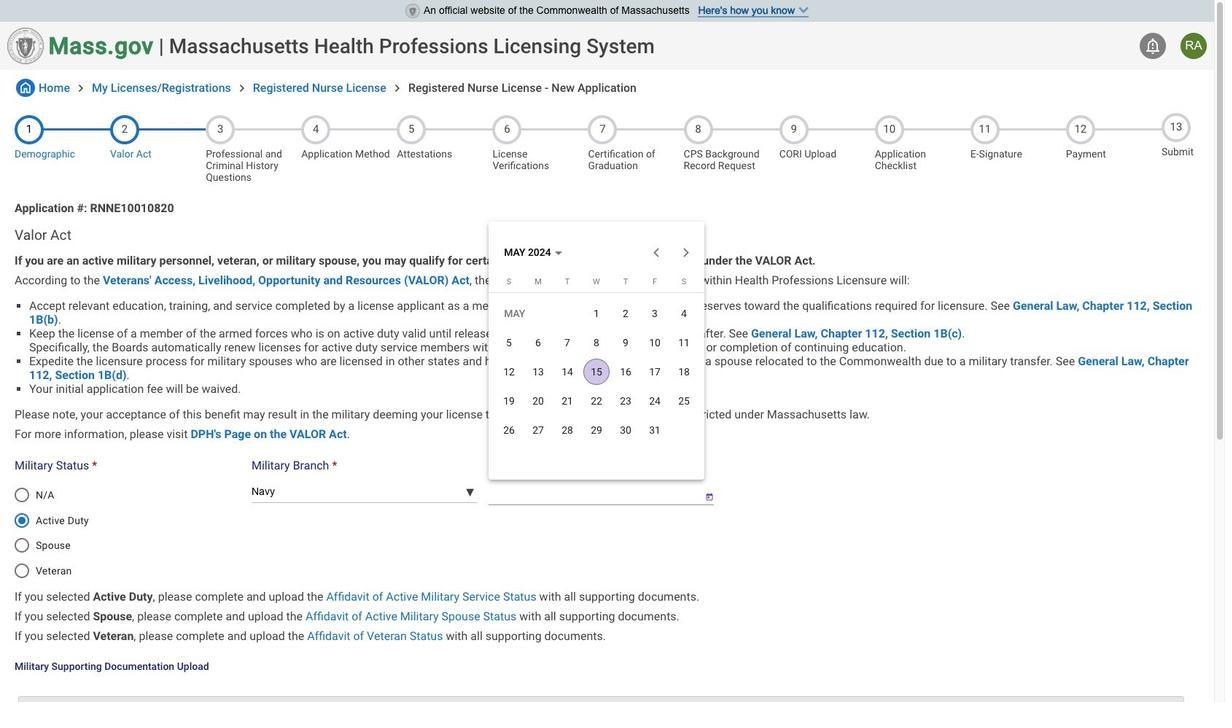 Task type: locate. For each thing, give the bounding box(es) containing it.
row
[[494, 299, 699, 328], [494, 328, 699, 357], [494, 357, 699, 386], [494, 386, 699, 416], [494, 416, 699, 445]]

option group
[[15, 480, 247, 578]]

1 row from the top
[[494, 299, 699, 328]]

grid
[[494, 277, 699, 445]]

2 no color image from the left
[[390, 81, 405, 95]]

None field
[[489, 480, 693, 505]]

1 no color image from the left
[[235, 81, 249, 95]]

0 horizontal spatial no color image
[[235, 81, 249, 95]]

1 horizontal spatial no color image
[[390, 81, 405, 95]]

4 row from the top
[[494, 386, 699, 416]]

1 vertical spatial heading
[[15, 227, 1199, 244]]

3 row from the top
[[494, 357, 699, 386]]

no color image
[[235, 81, 249, 95], [390, 81, 405, 95]]

no color image
[[1144, 37, 1162, 55], [16, 79, 35, 97], [74, 81, 88, 95]]

2 horizontal spatial no color image
[[1144, 37, 1162, 55]]

heading
[[169, 34, 655, 58], [15, 227, 1199, 244]]

5 row from the top
[[494, 416, 699, 445]]



Task type: describe. For each thing, give the bounding box(es) containing it.
massachusetts state seal image
[[7, 28, 44, 64]]

1 horizontal spatial no color image
[[74, 81, 88, 95]]

0 horizontal spatial no color image
[[16, 79, 35, 97]]

0 vertical spatial heading
[[169, 34, 655, 58]]

2 row from the top
[[494, 328, 699, 357]]



